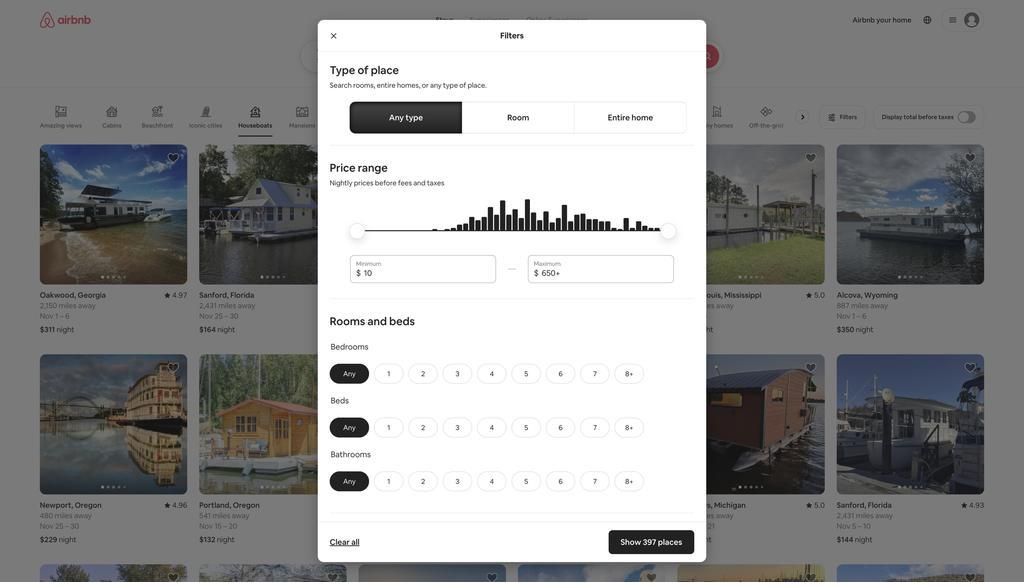 Task type: locate. For each thing, give the bounding box(es) containing it.
1 5.0 from the top
[[815, 290, 825, 300]]

none search field containing stays
[[301, 0, 751, 73]]

any inside any type button
[[389, 112, 404, 123]]

miles for oakwood, georgia 2,150 miles away nov 1 – 6 $311 night
[[59, 301, 76, 311]]

2 3 button from the top
[[443, 418, 472, 437]]

1 vertical spatial florida
[[868, 500, 892, 510]]

night right $311
[[57, 325, 74, 335]]

search
[[330, 81, 352, 90]]

night right $229 at the left bottom
[[59, 535, 77, 544]]

oregon for newport, oregon 480 miles away nov 25 – 30 $229 night
[[75, 500, 102, 510]]

any button down bathrooms
[[330, 471, 369, 491]]

5
[[525, 369, 528, 378], [525, 423, 528, 432], [525, 477, 528, 486], [534, 521, 538, 531], [852, 521, 857, 531]]

$115
[[678, 535, 693, 544]]

houseboats
[[238, 121, 272, 129]]

night for sanford, florida 2,431 miles away nov 5 – 10 $144 night
[[855, 535, 873, 544]]

1 vertical spatial 30
[[70, 521, 79, 531]]

nov inside 1,438 miles away nov 5 – 10
[[518, 521, 532, 531]]

3 7 button from the top
[[581, 471, 610, 491]]

nov up $144
[[837, 521, 851, 531]]

1 horizontal spatial taxes
[[939, 113, 954, 121]]

1 button
[[374, 364, 404, 384], [374, 418, 404, 437], [374, 471, 404, 491]]

price
[[330, 161, 356, 175]]

any down bathrooms
[[343, 477, 356, 486]]

2
[[421, 369, 425, 378], [421, 423, 425, 432], [421, 477, 425, 486]]

7 button
[[581, 364, 610, 384], [581, 418, 610, 437], [581, 471, 610, 491]]

4 for bathrooms
[[490, 477, 494, 486]]

away for alcova, wyoming 887 miles away nov 1 – 6 $350 night
[[871, 301, 889, 311]]

all
[[352, 537, 360, 547]]

night for marcellus, michigan 1,945 miles away may 16 – 21 $115 night
[[694, 535, 712, 544]]

3 2 from the top
[[421, 477, 425, 486]]

$ up astoria,
[[356, 268, 361, 278]]

2 add to wishlist: north vancouver, canada image from the left
[[805, 572, 817, 582]]

– inside sanford, florida 2,431 miles away nov 5 – 10 $144 night
[[858, 521, 862, 531]]

miles inside marcellus, michigan 1,945 miles away may 16 – 21 $115 night
[[697, 511, 715, 520]]

1 8+ from the top
[[626, 369, 634, 378]]

2 6 button from the top
[[546, 418, 576, 437]]

1 vertical spatial any element
[[340, 423, 359, 432]]

night inside the oakwood, georgia 2,150 miles away nov 1 – 6 $311 night
[[57, 325, 74, 335]]

type inside button
[[406, 112, 423, 123]]

2 vertical spatial 8+ button
[[615, 471, 644, 491]]

luxe
[[383, 122, 397, 129]]

0 horizontal spatial 30
[[70, 521, 79, 531]]

1,948
[[678, 301, 696, 311]]

2 vertical spatial any element
[[340, 477, 359, 486]]

louis,
[[703, 290, 723, 300]]

3 3 button from the top
[[443, 471, 472, 491]]

0 horizontal spatial amazing
[[40, 121, 65, 129]]

display total before taxes
[[882, 113, 954, 121]]

– inside the oakwood, georgia 2,150 miles away nov 1 – 6 $311 night
[[60, 311, 64, 321]]

1 4 button from the top
[[477, 364, 507, 384]]

1 3 from the top
[[456, 369, 460, 378]]

25 inside newport, oregon 480 miles away nov 25 – 30 $229 night
[[55, 521, 63, 531]]

1 horizontal spatial oregon
[[233, 500, 260, 510]]

0 vertical spatial type
[[443, 81, 458, 90]]

nov up '$164'
[[199, 311, 213, 321]]

night inside bay st. louis, mississippi 1,948 miles away nov 1 – 6 night
[[696, 325, 714, 335]]

tab list inside filters dialog
[[350, 102, 687, 134]]

experiences inside button
[[470, 15, 509, 24]]

2 1 button from the top
[[374, 418, 404, 437]]

night inside portland, oregon 541 miles away nov 15 – 20 $132 night
[[217, 535, 235, 544]]

2,431 up '$164'
[[199, 301, 217, 311]]

miles inside sanford, florida 2,431 miles away nov 25 – 30 $164 night
[[218, 301, 236, 311]]

places
[[658, 537, 683, 547]]

6 inside 1,684 miles away nov 6 – 11 $175
[[374, 521, 378, 531]]

3 6 button from the top
[[546, 471, 576, 491]]

3
[[456, 369, 460, 378], [456, 423, 460, 432], [456, 477, 460, 486]]

2 horizontal spatial oregon
[[388, 290, 415, 300]]

away for newport, oregon 480 miles away nov 25 – 30 $229 night
[[74, 511, 92, 520]]

2 7 button from the top
[[581, 418, 610, 437]]

miles inside newport, oregon 480 miles away nov 25 – 30 $229 night
[[55, 511, 73, 520]]

1 vertical spatial 2 button
[[409, 418, 438, 437]]

3 8+ element from the top
[[626, 477, 634, 486]]

night down louis,
[[696, 325, 714, 335]]

1 button for bedrooms
[[374, 364, 404, 384]]

2 vertical spatial 3 button
[[443, 471, 472, 491]]

2 button for bathrooms
[[409, 471, 438, 491]]

1 horizontal spatial sanford,
[[837, 500, 867, 510]]

1 horizontal spatial florida
[[868, 500, 892, 510]]

0 vertical spatial and
[[414, 178, 426, 187]]

add to wishlist: portland, oregon image
[[327, 362, 339, 374]]

10 inside sanford, florida 2,431 miles away nov 5 – 10 $144 night
[[864, 521, 871, 531]]

add to wishlist: marcellus, michigan image
[[805, 362, 817, 374]]

0 vertical spatial 5.0
[[815, 290, 825, 300]]

florida inside sanford, florida 2,431 miles away nov 25 – 30 $164 night
[[230, 290, 254, 300]]

night down the 20
[[217, 535, 235, 544]]

8+ element for bedrooms
[[626, 369, 634, 378]]

0 horizontal spatial experiences
[[470, 15, 509, 24]]

amazing left pools
[[464, 122, 489, 129]]

0 vertical spatial 7
[[593, 369, 597, 378]]

0 vertical spatial sanford,
[[199, 290, 229, 300]]

1 2 button from the top
[[409, 364, 438, 384]]

type
[[443, 81, 458, 90], [406, 112, 423, 123]]

2 5 button from the top
[[512, 418, 541, 437]]

2 2 button from the top
[[409, 418, 438, 437]]

8+ button for bedrooms
[[615, 364, 644, 384]]

miles for sanford, florida 2,431 miles away nov 25 – 30 $164 night
[[218, 301, 236, 311]]

1 vertical spatial any button
[[330, 418, 369, 437]]

8+ button for beds
[[615, 418, 644, 437]]

1 horizontal spatial add to wishlist: north vancouver, canada image
[[805, 572, 817, 582]]

0 vertical spatial 7 button
[[581, 364, 610, 384]]

$225
[[359, 325, 376, 335]]

any up bathrooms
[[343, 423, 356, 432]]

3 any button from the top
[[330, 471, 369, 491]]

8+ element
[[626, 369, 634, 378], [626, 423, 634, 432], [626, 477, 634, 486]]

miles for portland, oregon 541 miles away nov 15 – 20 $132 night
[[213, 511, 230, 520]]

1 horizontal spatial and
[[414, 178, 426, 187]]

nov down 1,684
[[359, 521, 372, 531]]

1 vertical spatial 7 button
[[581, 418, 610, 437]]

1 horizontal spatial amazing
[[464, 122, 489, 129]]

and
[[414, 178, 426, 187], [368, 314, 387, 328]]

2 vertical spatial 1 button
[[374, 471, 404, 491]]

0 vertical spatial 8+ button
[[615, 364, 644, 384]]

3 for bathrooms
[[456, 477, 460, 486]]

3 8+ button from the top
[[615, 471, 644, 491]]

and inside price range nightly prices before fees and taxes
[[414, 178, 426, 187]]

add to wishlist: sandusky, ohio image
[[486, 572, 498, 582]]

1 vertical spatial 2,431
[[837, 511, 855, 520]]

1 5 button from the top
[[512, 364, 541, 384]]

fees
[[398, 178, 412, 187]]

add to wishlist: north vancouver, canada image
[[646, 572, 658, 582], [805, 572, 817, 582]]

night inside marcellus, michigan 1,945 miles away may 16 – 21 $115 night
[[694, 535, 712, 544]]

3 7 from the top
[[593, 477, 597, 486]]

1 vertical spatial 8+ element
[[626, 423, 634, 432]]

2 vertical spatial 4
[[490, 477, 494, 486]]

3 button
[[443, 364, 472, 384], [443, 418, 472, 437], [443, 471, 472, 491]]

miles inside alcova, wyoming 887 miles away nov 1 – 6 $350 night
[[852, 301, 869, 311]]

1 10 from the left
[[545, 521, 552, 531]]

before left fees
[[375, 178, 397, 187]]

1 vertical spatial taxes
[[427, 178, 445, 187]]

$350
[[837, 325, 855, 335]]

0 vertical spatial 8+
[[626, 369, 634, 378]]

4.96
[[172, 500, 187, 510]]

miles for sanford, florida 2,431 miles away nov 5 – 10 $144 night
[[856, 511, 874, 520]]

any element
[[340, 369, 359, 378], [340, 423, 359, 432], [340, 477, 359, 486]]

night inside the nov 26 – dec 1 $225 night
[[378, 325, 395, 335]]

1 horizontal spatial experiences
[[549, 15, 588, 24]]

alcova,
[[837, 290, 863, 300]]

away inside newport, oregon 480 miles away nov 25 – 30 $229 night
[[74, 511, 92, 520]]

2 vertical spatial 7
[[593, 477, 597, 486]]

miles inside portland, oregon 541 miles away nov 15 – 20 $132 night
[[213, 511, 230, 520]]

0 vertical spatial any element
[[340, 369, 359, 378]]

miles inside 1,684 miles away nov 6 – 11 $175
[[378, 511, 396, 520]]

3 any element from the top
[[340, 477, 359, 486]]

nov down 887
[[837, 311, 851, 321]]

1 4 from the top
[[490, 369, 494, 378]]

16
[[693, 521, 701, 531]]

8+
[[626, 369, 634, 378], [626, 423, 634, 432], [626, 477, 634, 486]]

1 inside alcova, wyoming 887 miles away nov 1 – 6 $350 night
[[852, 311, 856, 321]]

1 horizontal spatial 10
[[864, 521, 871, 531]]

any element down bathrooms
[[340, 477, 359, 486]]

miles for alcova, wyoming 887 miles away nov 1 – 6 $350 night
[[852, 301, 869, 311]]

1 vertical spatial 4 button
[[477, 418, 507, 437]]

1 vertical spatial 25
[[55, 521, 63, 531]]

night inside sanford, florida 2,431 miles away nov 25 – 30 $164 night
[[218, 325, 235, 335]]

away inside portland, oregon 541 miles away nov 15 – 20 $132 night
[[232, 511, 250, 520]]

2 any button from the top
[[330, 418, 369, 437]]

$ up kelowna, at right
[[534, 268, 539, 278]]

0 vertical spatial 8+ element
[[626, 369, 634, 378]]

night for portland, oregon 541 miles away nov 15 – 20 $132 night
[[217, 535, 235, 544]]

2 4 from the top
[[490, 423, 494, 432]]

tab list containing any type
[[350, 102, 687, 134]]

0 vertical spatial 2,431
[[199, 301, 217, 311]]

1 3 button from the top
[[443, 364, 472, 384]]

any element for beds
[[340, 423, 359, 432]]

3 4 button from the top
[[477, 471, 507, 491]]

0 horizontal spatial taxes
[[427, 178, 445, 187]]

0 vertical spatial of
[[358, 63, 369, 77]]

away inside sanford, florida 2,431 miles away nov 25 – 30 $164 night
[[238, 301, 256, 311]]

sanford, inside sanford, florida 2,431 miles away nov 5 – 10 $144 night
[[837, 500, 867, 510]]

5 button for bedrooms
[[512, 364, 541, 384]]

st.
[[692, 290, 701, 300]]

oregon inside portland, oregon 541 miles away nov 15 – 20 $132 night
[[233, 500, 260, 510]]

1 vertical spatial 4
[[490, 423, 494, 432]]

1 8+ element from the top
[[626, 369, 634, 378]]

1,684 miles away nov 6 – 11 $175
[[359, 511, 415, 544]]

$175
[[359, 535, 375, 544]]

sanford, right 4.97
[[199, 290, 229, 300]]

type left design
[[406, 112, 423, 123]]

4 for beds
[[490, 423, 494, 432]]

25 inside sanford, florida 2,431 miles away nov 25 – 30 $164 night
[[215, 311, 223, 321]]

2 3 from the top
[[456, 423, 460, 432]]

0 vertical spatial 2 button
[[409, 364, 438, 384]]

away inside alcova, wyoming 887 miles away nov 1 – 6 $350 night
[[871, 301, 889, 311]]

type right any
[[443, 81, 458, 90]]

6 button for beds
[[546, 418, 576, 437]]

3 3 from the top
[[456, 477, 460, 486]]

8+ for beds
[[626, 423, 634, 432]]

night inside sanford, florida 2,431 miles away nov 5 – 10 $144 night
[[855, 535, 873, 544]]

nov down '2,150'
[[40, 311, 53, 321]]

5.0 left sanford, florida 2,431 miles away nov 5 – 10 $144 night
[[815, 500, 825, 510]]

room button
[[462, 102, 575, 134]]

30 inside sanford, florida 2,431 miles away nov 25 – 30 $164 night
[[230, 311, 239, 321]]

4.96 out of 5 average rating image
[[164, 500, 187, 510]]

0 vertical spatial 2
[[421, 369, 425, 378]]

nov 26 – dec 1 $225 night
[[359, 311, 408, 335]]

5 button for beds
[[512, 418, 541, 437]]

1 vertical spatial 2
[[421, 423, 425, 432]]

2 vertical spatial 3
[[456, 477, 460, 486]]

3 1 button from the top
[[374, 471, 404, 491]]

1 $ from the left
[[356, 268, 361, 278]]

2 any element from the top
[[340, 423, 359, 432]]

1 vertical spatial sanford,
[[837, 500, 867, 510]]

of up rooms,
[[358, 63, 369, 77]]

3 button for bathrooms
[[443, 471, 472, 491]]

oregon up the 20
[[233, 500, 260, 510]]

oregon for portland, oregon 541 miles away nov 15 – 20 $132 night
[[233, 500, 260, 510]]

miles inside sanford, florida 2,431 miles away nov 5 – 10 $144 night
[[856, 511, 874, 520]]

away
[[78, 301, 96, 311], [238, 301, 256, 311], [717, 301, 734, 311], [871, 301, 889, 311], [74, 511, 92, 520], [232, 511, 250, 520], [398, 511, 415, 520], [557, 511, 575, 520], [716, 511, 734, 520], [876, 511, 893, 520]]

and right fees
[[414, 178, 426, 187]]

5.0 for bay st. louis, mississippi 1,948 miles away nov 1 – 6 night
[[815, 290, 825, 300]]

5.0 out of 5 average rating image
[[807, 500, 825, 510]]

night down 16
[[694, 535, 712, 544]]

any down entire in the top left of the page
[[389, 112, 404, 123]]

8+ for bathrooms
[[626, 477, 634, 486]]

sanford, inside sanford, florida 2,431 miles away nov 25 – 30 $164 night
[[199, 290, 229, 300]]

2 vertical spatial 6 button
[[546, 471, 576, 491]]

any right add to wishlist: portland, oregon icon
[[343, 369, 356, 378]]

0 horizontal spatial sanford,
[[199, 290, 229, 300]]

0 vertical spatial add to wishlist: sanford, florida image
[[327, 152, 339, 164]]

1 horizontal spatial add to wishlist: sanford, florida image
[[965, 362, 977, 374]]

beachfront
[[142, 122, 173, 129]]

2 5.0 from the top
[[815, 500, 825, 510]]

25 up $229 at the left bottom
[[55, 521, 63, 531]]

miles inside bay st. louis, mississippi 1,948 miles away nov 1 – 6 night
[[697, 301, 715, 311]]

1 vertical spatial 8+ button
[[615, 418, 644, 437]]

0 horizontal spatial 2,431
[[199, 301, 217, 311]]

– inside 1,684 miles away nov 6 – 11 $175
[[380, 521, 384, 531]]

group
[[40, 98, 814, 137], [40, 145, 187, 285], [199, 145, 347, 285], [359, 145, 506, 285], [518, 145, 666, 285], [678, 145, 825, 285], [837, 145, 985, 285], [40, 354, 187, 495], [199, 354, 347, 495], [359, 354, 506, 495], [518, 354, 666, 495], [678, 354, 825, 495], [837, 354, 985, 495], [318, 513, 707, 582], [40, 564, 187, 582], [199, 564, 347, 582], [359, 564, 506, 582], [518, 564, 666, 582], [678, 564, 825, 582], [837, 564, 985, 582]]

tiny
[[702, 122, 713, 129]]

2 vertical spatial 4 button
[[477, 471, 507, 491]]

1 1 button from the top
[[374, 364, 404, 384]]

3 8+ from the top
[[626, 477, 634, 486]]

30 for florida
[[230, 311, 239, 321]]

nov down 480
[[40, 521, 53, 531]]

– inside alcova, wyoming 887 miles away nov 1 – 6 $350 night
[[857, 311, 861, 321]]

1 any button from the top
[[330, 364, 369, 384]]

online experiences
[[527, 15, 588, 24]]

1,684
[[359, 511, 377, 520]]

1 horizontal spatial 30
[[230, 311, 239, 321]]

omg!
[[338, 122, 354, 129]]

1 horizontal spatial 2,431
[[837, 511, 855, 520]]

nov left the 26
[[359, 311, 372, 321]]

0 horizontal spatial and
[[368, 314, 387, 328]]

nov
[[40, 311, 53, 321], [199, 311, 213, 321], [359, 311, 372, 321], [678, 311, 691, 321], [837, 311, 851, 321], [40, 521, 53, 531], [199, 521, 213, 531], [359, 521, 372, 531], [518, 521, 532, 531], [837, 521, 851, 531]]

florida for sanford, florida 2,431 miles away nov 25 – 30 $164 night
[[230, 290, 254, 300]]

397
[[643, 537, 657, 547]]

–
[[60, 311, 64, 321], [225, 311, 228, 321], [384, 311, 388, 321], [698, 311, 701, 321], [857, 311, 861, 321], [65, 521, 69, 531], [223, 521, 227, 531], [380, 521, 384, 531], [539, 521, 543, 531], [703, 521, 706, 531], [858, 521, 862, 531]]

tab list
[[350, 102, 687, 134]]

amazing
[[40, 121, 65, 129], [464, 122, 489, 129]]

online
[[527, 15, 547, 24]]

before inside price range nightly prices before fees and taxes
[[375, 178, 397, 187]]

night right $144
[[855, 535, 873, 544]]

show 397 places link
[[609, 530, 695, 554]]

1 vertical spatial 5.0
[[815, 500, 825, 510]]

away for sanford, florida 2,431 miles away nov 25 – 30 $164 night
[[238, 301, 256, 311]]

4.93
[[970, 500, 985, 510]]

$ text field
[[542, 268, 668, 278]]

– inside sanford, florida 2,431 miles away nov 25 – 30 $164 night
[[225, 311, 228, 321]]

0 vertical spatial 25
[[215, 311, 223, 321]]

5.0
[[815, 290, 825, 300], [815, 500, 825, 510]]

2 vertical spatial 8+ element
[[626, 477, 634, 486]]

type
[[330, 63, 355, 77]]

1 7 from the top
[[593, 369, 597, 378]]

1 horizontal spatial type
[[443, 81, 458, 90]]

1 vertical spatial 7
[[593, 423, 597, 432]]

0 vertical spatial before
[[919, 113, 938, 121]]

2,431 up $144
[[837, 511, 855, 520]]

1 horizontal spatial of
[[460, 81, 466, 90]]

Where field
[[317, 56, 447, 65]]

away inside sanford, florida 2,431 miles away nov 5 – 10 $144 night
[[876, 511, 893, 520]]

1 vertical spatial 3
[[456, 423, 460, 432]]

miles inside the oakwood, georgia 2,150 miles away nov 1 – 6 $311 night
[[59, 301, 76, 311]]

1 6 button from the top
[[546, 364, 576, 384]]

2 vertical spatial 7 button
[[581, 471, 610, 491]]

4.98
[[332, 290, 347, 300]]

away inside the oakwood, georgia 2,150 miles away nov 1 – 6 $311 night
[[78, 301, 96, 311]]

2 10 from the left
[[864, 521, 871, 531]]

miles
[[59, 301, 76, 311], [218, 301, 236, 311], [697, 301, 715, 311], [852, 301, 869, 311], [55, 511, 73, 520], [213, 511, 230, 520], [378, 511, 396, 520], [538, 511, 555, 520], [697, 511, 715, 520], [856, 511, 874, 520]]

1 any element from the top
[[340, 369, 359, 378]]

night for oakwood, georgia 2,150 miles away nov 1 – 6 $311 night
[[57, 325, 74, 335]]

$132
[[199, 535, 215, 544]]

– inside 1,438 miles away nov 5 – 10
[[539, 521, 543, 531]]

taxes right 'total'
[[939, 113, 954, 121]]

sanford,
[[199, 290, 229, 300], [837, 500, 867, 510]]

0 vertical spatial florida
[[230, 290, 254, 300]]

nov inside bay st. louis, mississippi 1,948 miles away nov 1 – 6 night
[[678, 311, 691, 321]]

2 vertical spatial any button
[[330, 471, 369, 491]]

$164
[[199, 325, 216, 335]]

before
[[919, 113, 938, 121], [375, 178, 397, 187]]

add to wishlist: sanford, florida image
[[327, 152, 339, 164], [965, 362, 977, 374]]

2,431
[[199, 301, 217, 311], [837, 511, 855, 520]]

25 up '$164'
[[215, 311, 223, 321]]

2,431 inside sanford, florida 2,431 miles away nov 25 – 30 $164 night
[[199, 301, 217, 311]]

nov inside sanford, florida 2,431 miles away nov 5 – 10 $144 night
[[837, 521, 851, 531]]

– inside bay st. louis, mississippi 1,948 miles away nov 1 – 6 night
[[698, 311, 701, 321]]

8+ for bedrooms
[[626, 369, 634, 378]]

oregon
[[388, 290, 415, 300], [75, 500, 102, 510], [233, 500, 260, 510]]

florida inside sanford, florida 2,431 miles away nov 5 – 10 $144 night
[[868, 500, 892, 510]]

$ for $ text box
[[534, 268, 539, 278]]

iconic cities
[[189, 121, 223, 129]]

oregon for astoria, oregon
[[388, 290, 415, 300]]

1 vertical spatial 8+
[[626, 423, 634, 432]]

0 horizontal spatial oregon
[[75, 500, 102, 510]]

1 horizontal spatial 25
[[215, 311, 223, 321]]

0 horizontal spatial of
[[358, 63, 369, 77]]

0 horizontal spatial 10
[[545, 521, 552, 531]]

25 for 2,431
[[215, 311, 223, 321]]

any type button
[[350, 102, 463, 134]]

night inside newport, oregon 480 miles away nov 25 – 30 $229 night
[[59, 535, 77, 544]]

any element right add to wishlist: portland, oregon icon
[[340, 369, 359, 378]]

night inside alcova, wyoming 887 miles away nov 1 – 6 $350 night
[[856, 325, 874, 335]]

1,438 miles away nov 5 – 10
[[518, 511, 575, 531]]

1 vertical spatial add to wishlist: sanford, florida image
[[965, 362, 977, 374]]

0 vertical spatial 6 button
[[546, 364, 576, 384]]

of left place.
[[460, 81, 466, 90]]

1 button for bathrooms
[[374, 471, 404, 491]]

night right $350 on the right
[[856, 325, 874, 335]]

2 experiences from the left
[[549, 15, 588, 24]]

1 vertical spatial 1 button
[[374, 418, 404, 437]]

0 vertical spatial 3 button
[[443, 364, 472, 384]]

and left 'dec'
[[368, 314, 387, 328]]

0 horizontal spatial before
[[375, 178, 397, 187]]

0 horizontal spatial 25
[[55, 521, 63, 531]]

1 8+ button from the top
[[615, 364, 644, 384]]

show 397 places
[[621, 537, 683, 547]]

5.0 left alcova,
[[815, 290, 825, 300]]

0 horizontal spatial add to wishlist: sanford, florida image
[[327, 152, 339, 164]]

oakwood, georgia 2,150 miles away nov 1 – 6 $311 night
[[40, 290, 106, 335]]

0 vertical spatial 4
[[490, 369, 494, 378]]

any button down bedrooms
[[330, 364, 369, 384]]

10
[[545, 521, 552, 531], [864, 521, 871, 531]]

2 8+ element from the top
[[626, 423, 634, 432]]

1 horizontal spatial before
[[919, 113, 938, 121]]

0 horizontal spatial add to wishlist: north vancouver, canada image
[[646, 572, 658, 582]]

before right 'total'
[[919, 113, 938, 121]]

1 vertical spatial type
[[406, 112, 423, 123]]

0 vertical spatial 4 button
[[477, 364, 507, 384]]

2 $ from the left
[[534, 268, 539, 278]]

3 2 button from the top
[[409, 471, 438, 491]]

sanford, florida 2,431 miles away nov 5 – 10 $144 night
[[837, 500, 893, 544]]

away inside bay st. louis, mississippi 1,948 miles away nov 1 – 6 night
[[717, 301, 734, 311]]

8+ button for bathrooms
[[615, 471, 644, 491]]

oregon inside newport, oregon 480 miles away nov 25 – 30 $229 night
[[75, 500, 102, 510]]

2 vertical spatial 8+
[[626, 477, 634, 486]]

2 7 from the top
[[593, 423, 597, 432]]

0 vertical spatial 1 button
[[374, 364, 404, 384]]

oregon right newport,
[[75, 500, 102, 510]]

$144
[[837, 535, 854, 544]]

1 2 from the top
[[421, 369, 425, 378]]

taxes right fees
[[427, 178, 445, 187]]

night for newport, oregon 480 miles away nov 25 – 30 $229 night
[[59, 535, 77, 544]]

nov down 1,948
[[678, 311, 691, 321]]

2 4 button from the top
[[477, 418, 507, 437]]

entire home
[[608, 112, 653, 123]]

any element for bathrooms
[[340, 477, 359, 486]]

away inside marcellus, michigan 1,945 miles away may 16 – 21 $115 night
[[716, 511, 734, 520]]

2,431 inside sanford, florida 2,431 miles away nov 5 – 10 $144 night
[[837, 511, 855, 520]]

0 vertical spatial any button
[[330, 364, 369, 384]]

experiences
[[470, 15, 509, 24], [549, 15, 588, 24]]

6 inside the oakwood, georgia 2,150 miles away nov 1 – 6 $311 night
[[65, 311, 70, 321]]

0 vertical spatial 3
[[456, 369, 460, 378]]

nov down 541
[[199, 521, 213, 531]]

most stays cost more than $163 per night. image
[[358, 199, 666, 259]]

7 for bedrooms
[[593, 369, 597, 378]]

experiences inside 'link'
[[549, 15, 588, 24]]

3 5 button from the top
[[512, 471, 541, 491]]

2,431 for 5
[[837, 511, 855, 520]]

30 inside newport, oregon 480 miles away nov 25 – 30 $229 night
[[70, 521, 79, 531]]

None search field
[[301, 0, 751, 73]]

2 2 from the top
[[421, 423, 425, 432]]

4.99 out of 5 average rating image
[[483, 290, 506, 300]]

alcova, wyoming 887 miles away nov 1 – 6 $350 night
[[837, 290, 898, 335]]

experiences up filters
[[470, 15, 509, 24]]

oregon up 'dec'
[[388, 290, 415, 300]]

1 horizontal spatial $
[[534, 268, 539, 278]]

2 8+ from the top
[[626, 423, 634, 432]]

night right '$164'
[[218, 325, 235, 335]]

any element up bathrooms
[[340, 423, 359, 432]]

1 vertical spatial 5 button
[[512, 418, 541, 437]]

any button up bathrooms
[[330, 418, 369, 437]]

1 7 button from the top
[[581, 364, 610, 384]]

2 vertical spatial 5 button
[[512, 471, 541, 491]]

night down the 26
[[378, 325, 395, 335]]

2 for beds
[[421, 423, 425, 432]]

add to wishlist: alcova, wyoming image
[[965, 152, 977, 164]]

7 button for beds
[[581, 418, 610, 437]]

taxes inside button
[[939, 113, 954, 121]]

1 inside the nov 26 – dec 1 $225 night
[[405, 311, 408, 321]]

1 experiences from the left
[[470, 15, 509, 24]]

sanford, for sanford, florida 2,431 miles away nov 25 – 30 $164 night
[[199, 290, 229, 300]]

tiny homes
[[702, 122, 734, 129]]

1 vertical spatial 6 button
[[546, 418, 576, 437]]

1 add to wishlist: north vancouver, canada image from the left
[[646, 572, 658, 582]]

nov down 1,438
[[518, 521, 532, 531]]

experiences right the online
[[549, 15, 588, 24]]

any
[[389, 112, 404, 123], [343, 369, 356, 378], [343, 423, 356, 432], [343, 477, 356, 486]]

taxes inside price range nightly prices before fees and taxes
[[427, 178, 445, 187]]

5 button
[[512, 364, 541, 384], [512, 418, 541, 437], [512, 471, 541, 491]]

sanford, up $144
[[837, 500, 867, 510]]

4.97 out of 5 average rating image
[[164, 290, 187, 300]]

3 4 from the top
[[490, 477, 494, 486]]

2 vertical spatial 2
[[421, 477, 425, 486]]

amazing left views
[[40, 121, 65, 129]]

group containing amazing views
[[40, 98, 814, 137]]

0 vertical spatial 5 button
[[512, 364, 541, 384]]

0 horizontal spatial florida
[[230, 290, 254, 300]]

2 8+ button from the top
[[615, 418, 644, 437]]



Task type: vqa. For each thing, say whether or not it's contained in the screenshot.
the bottom the Any element
yes



Task type: describe. For each thing, give the bounding box(es) containing it.
views
[[66, 121, 82, 129]]

cabins
[[102, 122, 122, 129]]

miles inside 1,438 miles away nov 5 – 10
[[538, 511, 555, 520]]

rooms
[[330, 314, 365, 328]]

nov inside the nov 26 – dec 1 $225 night
[[359, 311, 372, 321]]

show
[[621, 537, 642, 547]]

1,438
[[518, 511, 536, 520]]

homes,
[[397, 81, 421, 90]]

4 button for beds
[[477, 418, 507, 437]]

11
[[385, 521, 392, 531]]

place
[[371, 63, 399, 77]]

nov inside alcova, wyoming 887 miles away nov 1 – 6 $350 night
[[837, 311, 851, 321]]

room
[[508, 112, 530, 123]]

add to wishlist: oakwood, georgia image
[[167, 152, 179, 164]]

grid
[[773, 121, 784, 129]]

2 button for beds
[[409, 418, 438, 437]]

any for bathrooms
[[343, 477, 356, 486]]

1 inside the oakwood, georgia 2,150 miles away nov 1 – 6 $311 night
[[55, 311, 58, 321]]

sanford, for sanford, florida 2,431 miles away nov 5 – 10 $144 night
[[837, 500, 867, 510]]

wyoming
[[865, 290, 898, 300]]

online experiences link
[[518, 10, 597, 30]]

nov inside the oakwood, georgia 2,150 miles away nov 1 – 6 $311 night
[[40, 311, 53, 321]]

2 for bathrooms
[[421, 477, 425, 486]]

$311
[[40, 325, 55, 335]]

7 button for bedrooms
[[581, 364, 610, 384]]

4 for bedrooms
[[490, 369, 494, 378]]

8+ element for beds
[[626, 423, 634, 432]]

price range nightly prices before fees and taxes
[[330, 161, 445, 187]]

30 for oregon
[[70, 521, 79, 531]]

amazing views
[[40, 121, 82, 129]]

4 button for bathrooms
[[477, 471, 507, 491]]

1 button for beds
[[374, 418, 404, 437]]

night for alcova, wyoming 887 miles away nov 1 – 6 $350 night
[[856, 325, 874, 335]]

total
[[904, 113, 918, 121]]

clear
[[330, 537, 350, 547]]

7 for bathrooms
[[593, 477, 597, 486]]

entire
[[608, 112, 630, 123]]

home
[[632, 112, 653, 123]]

5 inside 1,438 miles away nov 5 – 10
[[534, 521, 538, 531]]

6 inside bay st. louis, mississippi 1,948 miles away nov 1 – 6 night
[[703, 311, 707, 321]]

541
[[199, 511, 211, 520]]

1 inside bay st. louis, mississippi 1,948 miles away nov 1 – 6 night
[[693, 311, 696, 321]]

2 for bedrooms
[[421, 369, 425, 378]]

$ text field
[[364, 268, 490, 278]]

any button for bedrooms
[[330, 364, 369, 384]]

away inside 1,684 miles away nov 6 – 11 $175
[[398, 511, 415, 520]]

5 for bathrooms
[[525, 477, 528, 486]]

8+ element for bathrooms
[[626, 477, 634, 486]]

– inside newport, oregon 480 miles away nov 25 – 30 $229 night
[[65, 521, 69, 531]]

1 vertical spatial and
[[368, 314, 387, 328]]

what can we help you find? tab list
[[428, 10, 518, 30]]

miles for newport, oregon 480 miles away nov 25 – 30 $229 night
[[55, 511, 73, 520]]

homes
[[714, 122, 734, 129]]

any button for beds
[[330, 418, 369, 437]]

marcellus, michigan 1,945 miles away may 16 – 21 $115 night
[[678, 500, 746, 544]]

filters dialog
[[318, 20, 707, 582]]

bedrooms
[[331, 342, 369, 352]]

oakwood,
[[40, 290, 76, 300]]

amazing for amazing pools
[[464, 122, 489, 129]]

any
[[430, 81, 442, 90]]

or
[[422, 81, 429, 90]]

$ for $ text field
[[356, 268, 361, 278]]

add to wishlist: sanford, florida image for sanford, florida 2,431 miles away nov 5 – 10 $144 night
[[965, 362, 977, 374]]

sanford, florida 2,431 miles away nov 25 – 30 $164 night
[[199, 290, 256, 335]]

profile element
[[612, 0, 985, 40]]

3 for beds
[[456, 423, 460, 432]]

away for marcellus, michigan 1,945 miles away may 16 – 21 $115 night
[[716, 511, 734, 520]]

display total before taxes button
[[874, 105, 985, 129]]

type inside type of place search rooms, entire homes, or any type of place.
[[443, 81, 458, 90]]

castles
[[569, 122, 590, 129]]

10 inside 1,438 miles away nov 5 – 10
[[545, 521, 552, 531]]

3 button for beds
[[443, 418, 472, 437]]

beds
[[389, 314, 415, 328]]

nov inside 1,684 miles away nov 6 – 11 $175
[[359, 521, 372, 531]]

marcellus,
[[678, 500, 713, 510]]

type of place search rooms, entire homes, or any type of place.
[[330, 63, 487, 90]]

may
[[678, 521, 692, 531]]

away for oakwood, georgia 2,150 miles away nov 1 – 6 $311 night
[[78, 301, 96, 311]]

away inside 1,438 miles away nov 5 – 10
[[557, 511, 575, 520]]

any for bedrooms
[[343, 369, 356, 378]]

iconic
[[189, 121, 206, 129]]

kelowna, canada
[[518, 290, 579, 300]]

5.0 for marcellus, michigan 1,945 miles away may 16 – 21 $115 night
[[815, 500, 825, 510]]

astoria,
[[359, 290, 386, 300]]

entire home button
[[574, 102, 687, 134]]

amazing pools
[[464, 122, 506, 129]]

before inside display total before taxes button
[[919, 113, 938, 121]]

7 for beds
[[593, 423, 597, 432]]

dec
[[390, 311, 404, 321]]

nightly
[[330, 178, 353, 187]]

miles for marcellus, michigan 1,945 miles away may 16 – 21 $115 night
[[697, 511, 715, 520]]

7 button for bathrooms
[[581, 471, 610, 491]]

2,431 for 25
[[199, 301, 217, 311]]

nov inside newport, oregon 480 miles away nov 25 – 30 $229 night
[[40, 521, 53, 531]]

off-the-grid
[[749, 121, 784, 129]]

4.93 out of 5 average rating image
[[962, 500, 985, 510]]

stays
[[436, 15, 454, 24]]

stays tab panel
[[301, 40, 751, 73]]

any type
[[389, 112, 423, 123]]

6 button for bedrooms
[[546, 364, 576, 384]]

4 button for bedrooms
[[477, 364, 507, 384]]

20
[[229, 521, 238, 531]]

nov inside portland, oregon 541 miles away nov 15 – 20 $132 night
[[199, 521, 213, 531]]

clear all button
[[325, 532, 365, 552]]

away for portland, oregon 541 miles away nov 15 – 20 $132 night
[[232, 511, 250, 520]]

stays button
[[428, 10, 462, 30]]

add to wishlist: colfax, louisiana image
[[327, 572, 339, 582]]

kelowna,
[[518, 290, 550, 300]]

bay
[[678, 290, 690, 300]]

3 button for bedrooms
[[443, 364, 472, 384]]

bay st. louis, mississippi 1,948 miles away nov 1 – 6 night
[[678, 290, 762, 335]]

add to wishlist: newport, oregon image
[[167, 362, 179, 374]]

any for beds
[[343, 423, 356, 432]]

bathrooms
[[331, 449, 371, 459]]

prices
[[354, 178, 374, 187]]

filters
[[501, 30, 524, 41]]

astoria, oregon
[[359, 290, 415, 300]]

4.99
[[491, 290, 506, 300]]

4.98 out of 5 average rating image
[[324, 290, 347, 300]]

add to wishlist: bay st. louis, mississippi image
[[805, 152, 817, 164]]

6 inside alcova, wyoming 887 miles away nov 1 – 6 $350 night
[[863, 311, 867, 321]]

rooms and beds
[[330, 314, 415, 328]]

5 inside sanford, florida 2,431 miles away nov 5 – 10 $144 night
[[852, 521, 857, 531]]

5.0 out of 5 average rating image
[[807, 290, 825, 300]]

clear all
[[330, 537, 360, 547]]

– inside portland, oregon 541 miles away nov 15 – 20 $132 night
[[223, 521, 227, 531]]

any element for bedrooms
[[340, 369, 359, 378]]

newport,
[[40, 500, 73, 510]]

away for sanford, florida 2,431 miles away nov 5 – 10 $144 night
[[876, 511, 893, 520]]

off-
[[749, 121, 761, 129]]

beds
[[331, 395, 349, 406]]

canada
[[552, 290, 579, 300]]

5 button for bathrooms
[[512, 471, 541, 491]]

– inside the nov 26 – dec 1 $225 night
[[384, 311, 388, 321]]

1 vertical spatial of
[[460, 81, 466, 90]]

6 button for bathrooms
[[546, 471, 576, 491]]

any button for bathrooms
[[330, 471, 369, 491]]

place.
[[468, 81, 487, 90]]

21
[[708, 521, 715, 531]]

display
[[882, 113, 903, 121]]

mississippi
[[725, 290, 762, 300]]

1,945
[[678, 511, 695, 520]]

amazing for amazing views
[[40, 121, 65, 129]]

3 for bedrooms
[[456, 369, 460, 378]]

florida for sanford, florida 2,431 miles away nov 5 – 10 $144 night
[[868, 500, 892, 510]]

2 button for bedrooms
[[409, 364, 438, 384]]

5 for beds
[[525, 423, 528, 432]]

480
[[40, 511, 53, 520]]

26
[[374, 311, 383, 321]]

add to wishlist: north little rock, arkansas image
[[486, 362, 498, 374]]

add to wishlist: sanford, florida image for sanford, florida 2,431 miles away nov 25 – 30 $164 night
[[327, 152, 339, 164]]

$229
[[40, 535, 57, 544]]

add to wishlist: chelan, washington image
[[965, 572, 977, 582]]

– inside marcellus, michigan 1,945 miles away may 16 – 21 $115 night
[[703, 521, 706, 531]]

5 for bedrooms
[[525, 369, 528, 378]]

experiences button
[[462, 10, 518, 30]]

add to wishlist: clatskanie, oregon image
[[167, 572, 179, 582]]

night for sanford, florida 2,431 miles away nov 25 – 30 $164 night
[[218, 325, 235, 335]]

15
[[215, 521, 222, 531]]

4.97
[[172, 290, 187, 300]]

25 for 480
[[55, 521, 63, 531]]

rooms,
[[353, 81, 375, 90]]

georgia
[[78, 290, 106, 300]]

pools
[[490, 122, 506, 129]]

nov inside sanford, florida 2,431 miles away nov 25 – 30 $164 night
[[199, 311, 213, 321]]

the-
[[761, 121, 773, 129]]



